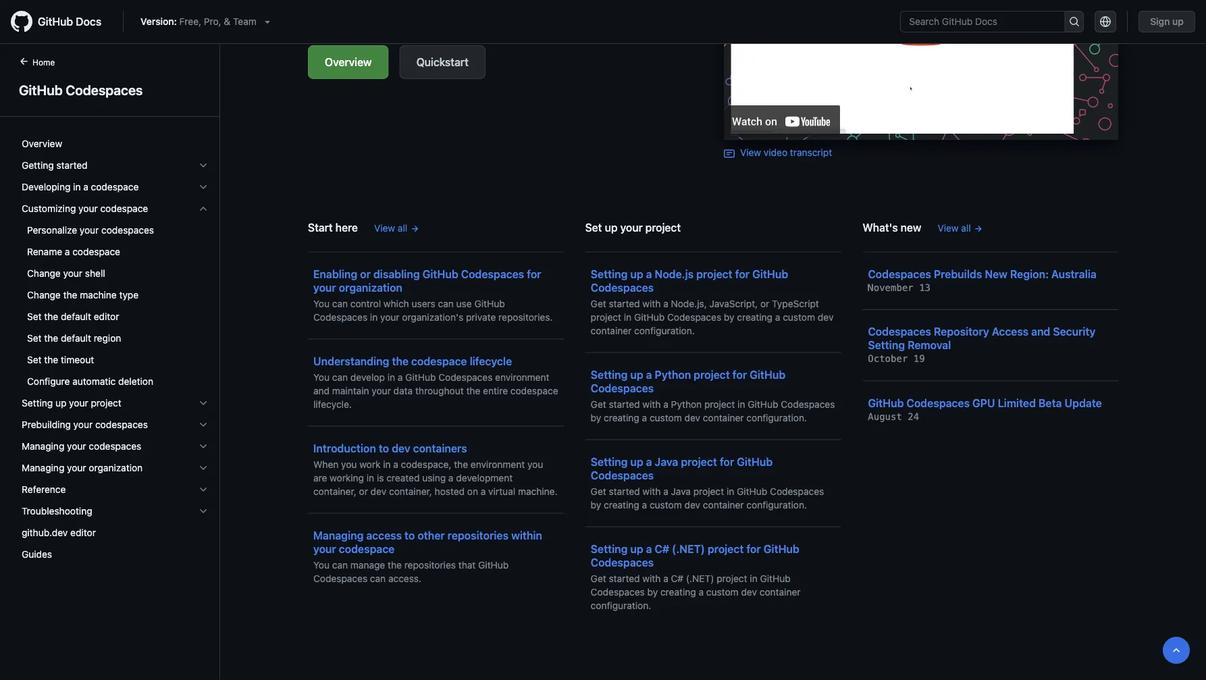Task type: vqa. For each thing, say whether or not it's contained in the screenshot.
top VARIABLES
no



Task type: describe. For each thing, give the bounding box(es) containing it.
a inside understanding the codespace lifecycle you can develop in a github codespaces environment and maintain your data throughout the entire codespace lifecycle.
[[398, 371, 403, 383]]

organization inside enabling or disabling github codespaces for your organization you can control which users can use github codespaces in your organization's private repositories.
[[339, 281, 402, 294]]

version:
[[141, 16, 177, 27]]

quickstart link
[[399, 45, 485, 79]]

lifecycle.
[[313, 398, 352, 410]]

by inside setting up a node.js project for github codespaces get started with a node.js, javascript, or typescript project in github codespaces by creating a custom dev container configuration.
[[724, 311, 734, 322]]

your inside 'link'
[[80, 225, 99, 236]]

environment for containers
[[471, 459, 525, 470]]

the inside set the default region link
[[44, 333, 58, 344]]

for for setting up a java project for github codespaces
[[720, 455, 734, 468]]

getting
[[22, 160, 54, 171]]

up for setting up a c# (.net) project for github codespaces get started with a c# (.net) project in github codespaces by creating a custom dev container configuration.
[[630, 542, 643, 555]]

your inside understanding the codespace lifecycle you can develop in a github codespaces environment and maintain your data throughout the entire codespace lifecycle.
[[372, 385, 391, 396]]

by inside setting up a java project for github codespaces get started with a java project in github codespaces by creating a custom dev container configuration.
[[591, 499, 601, 510]]

managing your codespaces button
[[16, 436, 214, 457]]

using
[[422, 472, 446, 483]]

github.dev editor link
[[16, 522, 214, 544]]

container inside setting up a c# (.net) project for github codespaces get started with a c# (.net) project in github codespaces by creating a custom dev container configuration.
[[760, 586, 801, 597]]

started inside setting up a c# (.net) project for github codespaces get started with a c# (.net) project in github codespaces by creating a custom dev container configuration.
[[609, 573, 640, 584]]

with for python
[[642, 398, 661, 410]]

personalize your codespaces
[[27, 225, 154, 236]]

sc 9kayk9 0 image inside 'reference' dropdown button
[[198, 484, 209, 495]]

understanding the codespace lifecycle you can develop in a github codespaces environment and maintain your data throughout the entire codespace lifecycle.
[[313, 355, 558, 410]]

free,
[[179, 16, 201, 27]]

in inside understanding the codespace lifecycle you can develop in a github codespaces environment and maintain your data throughout the entire codespace lifecycle.
[[387, 371, 395, 383]]

change the machine type link
[[16, 284, 214, 306]]

search image
[[1069, 16, 1080, 27]]

are
[[313, 472, 327, 483]]

overview link inside github codespaces element
[[16, 133, 214, 155]]

within
[[511, 529, 542, 542]]

private
[[466, 311, 496, 322]]

1 horizontal spatial overview
[[325, 56, 372, 69]]

or inside 'introduction to dev containers when you work in a codespace, the environment you are working in is created using a development container, or dev container, hosted on a virtual machine.'
[[359, 486, 368, 497]]

gpu
[[972, 396, 995, 409]]

the inside 'set the timeout' link
[[44, 354, 58, 365]]

containers
[[413, 442, 467, 454]]

docs
[[76, 15, 101, 28]]

custom inside setting up a python project for github codespaces get started with a python project in github codespaces by creating a custom dev container configuration.
[[650, 412, 682, 423]]

1 vertical spatial c#
[[671, 573, 683, 584]]

0 vertical spatial java
[[655, 455, 678, 468]]

november
[[868, 282, 913, 293]]

codespace,
[[401, 459, 451, 470]]

dev inside setting up a c# (.net) project for github codespaces get started with a c# (.net) project in github codespaces by creating a custom dev container configuration.
[[741, 586, 757, 597]]

guides link
[[16, 544, 214, 565]]

up for setting up a python project for github codespaces get started with a python project in github codespaces by creating a custom dev container configuration.
[[630, 368, 643, 381]]

new
[[985, 267, 1007, 280]]

set for set the default region
[[27, 333, 42, 344]]

1 horizontal spatial overview link
[[308, 45, 389, 79]]

configuration. inside setting up a python project for github codespaces get started with a python project in github codespaces by creating a custom dev container configuration.
[[746, 412, 807, 423]]

prebuilds
[[934, 267, 982, 280]]

all for disabling
[[398, 222, 407, 233]]

to inside 'introduction to dev containers when you work in a codespace, the environment you are working in is created using a development container, or dev container, hosted on a virtual machine.'
[[379, 442, 389, 454]]

and inside codespaces repository access and security setting removal october 19
[[1031, 325, 1050, 338]]

set the default region link
[[16, 328, 214, 349]]

get inside setting up a c# (.net) project for github codespaces get started with a c# (.net) project in github codespaces by creating a custom dev container configuration.
[[591, 573, 606, 584]]

custom inside setting up a c# (.net) project for github codespaces get started with a c# (.net) project in github codespaces by creating a custom dev container configuration.
[[706, 586, 739, 597]]

development
[[456, 472, 513, 483]]

change for change your shell
[[27, 268, 61, 279]]

or inside enabling or disabling github codespaces for your organization you can control which users can use github codespaces in your organization's private repositories.
[[360, 267, 371, 280]]

throughout
[[415, 385, 464, 396]]

&
[[224, 16, 230, 27]]

set for set the default editor
[[27, 311, 42, 322]]

home link
[[14, 56, 77, 70]]

set the timeout link
[[16, 349, 214, 371]]

for inside setting up a c# (.net) project for github codespaces get started with a c# (.net) project in github codespaces by creating a custom dev container configuration.
[[746, 542, 761, 555]]

setting up a c# (.net) project for github codespaces get started with a c# (.net) project in github codespaces by creating a custom dev container configuration.
[[591, 542, 801, 611]]

getting started
[[22, 160, 88, 171]]

change for change the machine type
[[27, 289, 61, 300]]

set up your project
[[585, 221, 681, 234]]

repositories.
[[498, 311, 553, 322]]

node.js,
[[671, 298, 707, 309]]

transcript
[[790, 147, 832, 158]]

github inside "managing access to other repositories within your codespace you can manage the repositories that github codespaces can access."
[[478, 559, 509, 570]]

the inside set the default editor link
[[44, 311, 58, 322]]

codespaces for personalize your codespaces
[[101, 225, 154, 236]]

your inside "managing access to other repositories within your codespace you can manage the repositories that github codespaces can access."
[[313, 542, 336, 555]]

sc 9kayk9 0 image for codespace
[[198, 203, 209, 214]]

setting inside codespaces repository access and security setting removal october 19
[[868, 339, 905, 351]]

in inside dropdown button
[[73, 181, 81, 192]]

in inside setting up a c# (.net) project for github codespaces get started with a c# (.net) project in github codespaces by creating a custom dev container configuration.
[[750, 573, 757, 584]]

default for region
[[61, 333, 91, 344]]

default for editor
[[61, 311, 91, 322]]

1 vertical spatial (.net)
[[686, 573, 714, 584]]

container inside setting up a python project for github codespaces get started with a python project in github codespaces by creating a custom dev container configuration.
[[703, 412, 744, 423]]

for for setting up a node.js project for github codespaces
[[735, 267, 750, 280]]

codespaces inside "managing access to other repositories within your codespace you can manage the repositories that github codespaces can access."
[[313, 573, 367, 584]]

codespaces inside codespaces repository access and security setting removal october 19
[[868, 325, 931, 338]]

project inside dropdown button
[[91, 397, 121, 409]]

setting for setting up a python project for github codespaces
[[591, 368, 628, 381]]

set for set up your project
[[585, 221, 602, 234]]

customizing your codespace button
[[16, 198, 214, 219]]

set the timeout
[[27, 354, 94, 365]]

node.js
[[655, 267, 694, 280]]

codespace inside dropdown button
[[91, 181, 139, 192]]

codespaces inside codespaces prebuilds new region: australia november 13
[[868, 267, 931, 280]]

codespace up shell
[[72, 246, 120, 257]]

october 19 element
[[868, 353, 925, 364]]

0 vertical spatial python
[[655, 368, 691, 381]]

view for codespaces prebuilds new region: australia
[[938, 222, 959, 233]]

triangle down image
[[262, 16, 273, 27]]

github codespaces link
[[16, 80, 203, 100]]

up for setting up your project
[[55, 397, 66, 409]]

customizing your codespace element containing customizing your codespace
[[11, 198, 219, 392]]

2 you from the left
[[527, 459, 543, 470]]

access.
[[388, 573, 421, 584]]

developing
[[22, 181, 70, 192]]

timeout
[[61, 354, 94, 365]]

personalize
[[27, 225, 77, 236]]

here
[[335, 221, 358, 234]]

dev inside setting up a python project for github codespaces get started with a python project in github codespaces by creating a custom dev container configuration.
[[684, 412, 700, 423]]

started for setting up a java project for github codespaces
[[609, 486, 640, 497]]

manage
[[350, 559, 385, 570]]

the up data
[[392, 355, 409, 367]]

team
[[233, 16, 256, 27]]

set the default region
[[27, 333, 121, 344]]

sc 9kayk9 0 image for troubleshooting
[[198, 506, 209, 517]]

home
[[32, 57, 55, 67]]

can left manage
[[332, 559, 348, 570]]

codespaces inside github codespaces gpu limited beta update august 24
[[907, 396, 970, 409]]

the inside "managing access to other repositories within your codespace you can manage the repositories that github codespaces can access."
[[388, 559, 402, 570]]

codespaces for managing your codespaces
[[89, 441, 141, 452]]

can inside understanding the codespace lifecycle you can develop in a github codespaces environment and maintain your data throughout the entire codespace lifecycle.
[[332, 371, 348, 383]]

beta
[[1039, 396, 1062, 409]]

disabling
[[373, 267, 420, 280]]

a inside "element"
[[65, 246, 70, 257]]

and inside understanding the codespace lifecycle you can develop in a github codespaces environment and maintain your data throughout the entire codespace lifecycle.
[[313, 385, 330, 396]]

view video transcript link
[[724, 147, 832, 159]]

view inside 'view video transcript' link
[[740, 147, 761, 158]]

typescript
[[772, 298, 819, 309]]

sc 9kayk9 0 image for getting started
[[198, 160, 209, 171]]

configure automatic deletion link
[[16, 371, 214, 392]]

entire
[[483, 385, 508, 396]]

codespace right entire
[[510, 385, 558, 396]]

custom inside setting up a node.js project for github codespaces get started with a node.js, javascript, or typescript project in github codespaces by creating a custom dev container configuration.
[[783, 311, 815, 322]]

creating inside setting up a java project for github codespaces get started with a java project in github codespaces by creating a custom dev container configuration.
[[604, 499, 639, 510]]

custom inside setting up a java project for github codespaces get started with a java project in github codespaces by creating a custom dev container configuration.
[[650, 499, 682, 510]]

managing for codespaces
[[22, 441, 64, 452]]

creating inside setting up a c# (.net) project for github codespaces get started with a c# (.net) project in github codespaces by creating a custom dev container configuration.
[[660, 586, 696, 597]]

sc 9kayk9 0 image for a
[[198, 182, 209, 192]]

codespaces for prebuilding your codespaces
[[95, 419, 148, 430]]

managing for organization
[[22, 462, 64, 473]]

editor inside customizing your codespace "element"
[[94, 311, 119, 322]]

machine
[[80, 289, 117, 300]]

setting up a java project for github codespaces get started with a java project in github codespaces by creating a custom dev container configuration.
[[591, 455, 824, 510]]

github.dev editor
[[22, 527, 96, 538]]

august
[[868, 411, 902, 422]]

prebuilding your codespaces button
[[16, 414, 214, 436]]

in inside setting up a python project for github codespaces get started with a python project in github codespaces by creating a custom dev container configuration.
[[738, 398, 745, 410]]

troubleshooting
[[22, 505, 92, 517]]

enabling or disabling github codespaces for your organization you can control which users can use github codespaces in your organization's private repositories.
[[313, 267, 553, 322]]

sign up link
[[1139, 11, 1195, 32]]

up for setting up a java project for github codespaces get started with a java project in github codespaces by creating a custom dev container configuration.
[[630, 455, 643, 468]]

troubleshooting button
[[16, 500, 214, 522]]

quickstart
[[416, 56, 469, 69]]

sign
[[1150, 16, 1170, 27]]

what's new
[[863, 221, 921, 234]]

understanding
[[313, 355, 389, 367]]

github inside understanding the codespace lifecycle you can develop in a github codespaces environment and maintain your data throughout the entire codespace lifecycle.
[[405, 371, 436, 383]]

is
[[377, 472, 384, 483]]

prebuilding your codespaces
[[22, 419, 148, 430]]



Task type: locate. For each thing, give the bounding box(es) containing it.
removal
[[908, 339, 951, 351]]

limited
[[998, 396, 1036, 409]]

container, down created
[[389, 486, 432, 497]]

codespace up throughout
[[411, 355, 467, 367]]

4 sc 9kayk9 0 image from the top
[[198, 506, 209, 517]]

can up maintain
[[332, 371, 348, 383]]

get for setting up a python project for github codespaces
[[591, 398, 606, 410]]

editor down troubleshooting
[[70, 527, 96, 538]]

container inside setting up a node.js project for github codespaces get started with a node.js, javascript, or typescript project in github codespaces by creating a custom dev container configuration.
[[591, 325, 632, 336]]

2 vertical spatial codespaces
[[89, 441, 141, 452]]

lifecycle
[[470, 355, 512, 367]]

github inside github codespaces gpu limited beta update august 24
[[868, 396, 904, 409]]

update
[[1065, 396, 1102, 409]]

2 default from the top
[[61, 333, 91, 344]]

sc 9kayk9 0 image for codespaces
[[198, 419, 209, 430]]

0 vertical spatial overview link
[[308, 45, 389, 79]]

1 vertical spatial java
[[671, 486, 691, 497]]

start
[[308, 221, 333, 234]]

set for set the timeout
[[27, 354, 42, 365]]

container inside setting up a java project for github codespaces get started with a java project in github codespaces by creating a custom dev container configuration.
[[703, 499, 744, 510]]

by inside setting up a python project for github codespaces get started with a python project in github codespaces by creating a custom dev container configuration.
[[591, 412, 601, 423]]

repositories
[[447, 529, 509, 542], [404, 559, 456, 570]]

introduction
[[313, 442, 376, 454]]

1 view all from the left
[[374, 222, 407, 233]]

0 vertical spatial to
[[379, 442, 389, 454]]

setting inside setting up a python project for github codespaces get started with a python project in github codespaces by creating a custom dev container configuration.
[[591, 368, 628, 381]]

0 horizontal spatial you
[[341, 459, 357, 470]]

1 horizontal spatial organization
[[339, 281, 402, 294]]

change down "change your shell"
[[27, 289, 61, 300]]

in inside setting up a node.js project for github codespaces get started with a node.js, javascript, or typescript project in github codespaces by creating a custom dev container configuration.
[[624, 311, 632, 322]]

managing your codespaces
[[22, 441, 141, 452]]

sc 9kayk9 0 image inside customizing your codespace dropdown button
[[198, 203, 209, 214]]

container
[[591, 325, 632, 336], [703, 412, 744, 423], [703, 499, 744, 510], [760, 586, 801, 597]]

to left other
[[404, 529, 415, 542]]

1 vertical spatial overview
[[22, 138, 62, 149]]

codespaces down prebuilding your codespaces dropdown button
[[89, 441, 141, 452]]

2 sc 9kayk9 0 image from the top
[[198, 203, 209, 214]]

set the default editor link
[[16, 306, 214, 328]]

setting inside setting up a node.js project for github codespaces get started with a node.js, javascript, or typescript project in github codespaces by creating a custom dev container configuration.
[[591, 267, 628, 280]]

for inside setting up a java project for github codespaces get started with a java project in github codespaces by creating a custom dev container configuration.
[[720, 455, 734, 468]]

3 with from the top
[[642, 486, 661, 497]]

1 horizontal spatial you
[[527, 459, 543, 470]]

for inside setting up a node.js project for github codespaces get started with a node.js, javascript, or typescript project in github codespaces by creating a custom dev container configuration.
[[735, 267, 750, 280]]

1 sc 9kayk9 0 image from the top
[[198, 160, 209, 171]]

configuration.
[[634, 325, 695, 336], [746, 412, 807, 423], [746, 499, 807, 510], [591, 600, 651, 611]]

5 sc 9kayk9 0 image from the top
[[198, 484, 209, 495]]

view all link
[[374, 221, 419, 235], [938, 221, 983, 235]]

2 sc 9kayk9 0 image from the top
[[198, 441, 209, 452]]

with inside setting up a node.js project for github codespaces get started with a node.js, javascript, or typescript project in github codespaces by creating a custom dev container configuration.
[[642, 298, 661, 309]]

configure automatic deletion
[[27, 376, 153, 387]]

4 sc 9kayk9 0 image from the top
[[198, 419, 209, 430]]

pro,
[[204, 16, 221, 27]]

you inside "managing access to other repositories within your codespace you can manage the repositories that github codespaces can access."
[[313, 559, 330, 570]]

0 horizontal spatial view
[[374, 222, 395, 233]]

get
[[591, 298, 606, 309], [591, 398, 606, 410], [591, 486, 606, 497], [591, 573, 606, 584]]

with inside setting up a c# (.net) project for github codespaces get started with a c# (.net) project in github codespaces by creating a custom dev container configuration.
[[642, 573, 661, 584]]

or
[[360, 267, 371, 280], [760, 298, 769, 309], [359, 486, 368, 497]]

configuration. inside setting up a c# (.net) project for github codespaces get started with a c# (.net) project in github codespaces by creating a custom dev container configuration.
[[591, 600, 651, 611]]

the down the containers
[[454, 459, 468, 470]]

view all link up disabling
[[374, 221, 419, 235]]

javascript,
[[709, 298, 758, 309]]

managing your organization
[[22, 462, 143, 473]]

1 get from the top
[[591, 298, 606, 309]]

0 horizontal spatial container,
[[313, 486, 356, 497]]

up inside setting up a python project for github codespaces get started with a python project in github codespaces by creating a custom dev container configuration.
[[630, 368, 643, 381]]

1 all from the left
[[398, 222, 407, 233]]

0 horizontal spatial organization
[[89, 462, 143, 473]]

sc 9kayk9 0 image inside prebuilding your codespaces dropdown button
[[198, 419, 209, 430]]

select language: current language is english image
[[1100, 16, 1111, 27]]

dev inside setting up a node.js project for github codespaces get started with a node.js, javascript, or typescript project in github codespaces by creating a custom dev container configuration.
[[818, 311, 834, 322]]

0 vertical spatial environment
[[495, 371, 549, 383]]

default
[[61, 311, 91, 322], [61, 333, 91, 344]]

or inside setting up a node.js project for github codespaces get started with a node.js, javascript, or typescript project in github codespaces by creating a custom dev container configuration.
[[760, 298, 769, 309]]

setting inside setting up a java project for github codespaces get started with a java project in github codespaces by creating a custom dev container configuration.
[[591, 455, 628, 468]]

editor
[[94, 311, 119, 322], [70, 527, 96, 538]]

1 horizontal spatial view all link
[[938, 221, 983, 235]]

august 24 element
[[868, 411, 919, 422]]

to up the work
[[379, 442, 389, 454]]

you down the enabling
[[313, 298, 330, 309]]

1 vertical spatial to
[[404, 529, 415, 542]]

1 horizontal spatial and
[[1031, 325, 1050, 338]]

in inside enabling or disabling github codespaces for your organization you can control which users can use github codespaces in your organization's private repositories.
[[370, 311, 378, 322]]

november 13 element
[[868, 282, 931, 293]]

custom
[[783, 311, 815, 322], [650, 412, 682, 423], [650, 499, 682, 510], [706, 586, 739, 597]]

get inside setting up a node.js project for github codespaces get started with a node.js, javascript, or typescript project in github codespaces by creating a custom dev container configuration.
[[591, 298, 606, 309]]

developing in a codespace
[[22, 181, 139, 192]]

repositories up that
[[447, 529, 509, 542]]

managing inside "managing access to other repositories within your codespace you can manage the repositories that github codespaces can access."
[[313, 529, 364, 542]]

sc 9kayk9 0 image for managing your organization
[[198, 463, 209, 473]]

2 container, from the left
[[389, 486, 432, 497]]

github codespaces
[[19, 82, 143, 98]]

view right new
[[938, 222, 959, 233]]

0 vertical spatial you
[[313, 298, 330, 309]]

introduction to dev containers when you work in a codespace, the environment you are working in is created using a development container, or dev container, hosted on a virtual machine.
[[313, 442, 557, 497]]

repositories up 'access.'
[[404, 559, 456, 570]]

the up configure
[[44, 354, 58, 365]]

sc 9kayk9 0 image
[[198, 182, 209, 192], [198, 203, 209, 214], [198, 398, 209, 409], [198, 419, 209, 430], [198, 484, 209, 495]]

1 with from the top
[[642, 298, 661, 309]]

1 vertical spatial and
[[313, 385, 330, 396]]

sc 9kayk9 0 image inside the managing your codespaces dropdown button
[[198, 441, 209, 452]]

can down manage
[[370, 573, 386, 584]]

creating inside setting up a node.js project for github codespaces get started with a node.js, javascript, or typescript project in github codespaces by creating a custom dev container configuration.
[[737, 311, 773, 322]]

up for sign up
[[1172, 16, 1184, 27]]

can left control on the left
[[332, 298, 348, 309]]

1 horizontal spatial all
[[961, 222, 971, 233]]

users
[[412, 298, 435, 309]]

up for setting up a node.js project for github codespaces get started with a node.js, javascript, or typescript project in github codespaces by creating a custom dev container configuration.
[[630, 267, 643, 280]]

up for set up your project
[[605, 221, 618, 234]]

1 customizing your codespace element from the top
[[11, 198, 219, 392]]

github.dev
[[22, 527, 68, 538]]

0 vertical spatial editor
[[94, 311, 119, 322]]

0 vertical spatial codespaces
[[101, 225, 154, 236]]

a
[[83, 181, 88, 192], [65, 246, 70, 257], [646, 267, 652, 280], [663, 298, 668, 309], [775, 311, 780, 322], [646, 368, 652, 381], [398, 371, 403, 383], [663, 398, 668, 410], [642, 412, 647, 423], [646, 455, 652, 468], [393, 459, 398, 470], [448, 472, 453, 483], [481, 486, 486, 497], [663, 486, 668, 497], [642, 499, 647, 510], [646, 542, 652, 555], [663, 573, 668, 584], [699, 586, 704, 597]]

codespace up manage
[[339, 542, 395, 555]]

up inside setting up a c# (.net) project for github codespaces get started with a c# (.net) project in github codespaces by creating a custom dev container configuration.
[[630, 542, 643, 555]]

0 vertical spatial (.net)
[[672, 542, 705, 555]]

all up disabling
[[398, 222, 407, 233]]

codespace inside dropdown button
[[100, 203, 148, 214]]

0 horizontal spatial view all link
[[374, 221, 419, 235]]

4 with from the top
[[642, 573, 661, 584]]

sc 9kayk9 0 image inside developing in a codespace dropdown button
[[198, 182, 209, 192]]

codespaces inside 'link'
[[101, 225, 154, 236]]

0 vertical spatial organization
[[339, 281, 402, 294]]

started inside setting up a java project for github codespaces get started with a java project in github codespaces by creating a custom dev container configuration.
[[609, 486, 640, 497]]

github codespaces element
[[0, 55, 220, 679]]

which
[[383, 298, 409, 309]]

machine.
[[518, 486, 557, 497]]

other
[[418, 529, 445, 542]]

change the machine type
[[27, 289, 139, 300]]

started for setting up a node.js project for github codespaces
[[609, 298, 640, 309]]

editor up region
[[94, 311, 119, 322]]

0 vertical spatial c#
[[655, 542, 669, 555]]

with
[[642, 298, 661, 309], [642, 398, 661, 410], [642, 486, 661, 497], [642, 573, 661, 584]]

or down working in the left bottom of the page
[[359, 486, 368, 497]]

started inside dropdown button
[[56, 160, 88, 171]]

virtual
[[488, 486, 515, 497]]

started
[[56, 160, 88, 171], [609, 298, 640, 309], [609, 398, 640, 410], [609, 486, 640, 497], [609, 573, 640, 584]]

environment up entire
[[495, 371, 549, 383]]

1 default from the top
[[61, 311, 91, 322]]

1 vertical spatial editor
[[70, 527, 96, 538]]

or up control on the left
[[360, 267, 371, 280]]

0 vertical spatial change
[[27, 268, 61, 279]]

change down the 'rename'
[[27, 268, 61, 279]]

1 vertical spatial you
[[313, 371, 330, 383]]

you inside understanding the codespace lifecycle you can develop in a github codespaces environment and maintain your data throughout the entire codespace lifecycle.
[[313, 371, 330, 383]]

1 change from the top
[[27, 268, 61, 279]]

organization inside dropdown button
[[89, 462, 143, 473]]

the up set the default region
[[44, 311, 58, 322]]

codespaces down customizing your codespace dropdown button
[[101, 225, 154, 236]]

2 all from the left
[[961, 222, 971, 233]]

repository
[[934, 325, 989, 338]]

get inside setting up a java project for github codespaces get started with a java project in github codespaces by creating a custom dev container configuration.
[[591, 486, 606, 497]]

can left use
[[438, 298, 454, 309]]

your inside dropdown button
[[69, 397, 88, 409]]

view right here
[[374, 222, 395, 233]]

video
[[764, 147, 787, 158]]

setting up a node.js project for github codespaces get started with a node.js, javascript, or typescript project in github codespaces by creating a custom dev container configuration.
[[591, 267, 834, 336]]

up inside setting up a node.js project for github codespaces get started with a node.js, javascript, or typescript project in github codespaces by creating a custom dev container configuration.
[[630, 267, 643, 280]]

what's
[[863, 221, 898, 234]]

1 vertical spatial change
[[27, 289, 61, 300]]

data
[[393, 385, 413, 396]]

2 vertical spatial managing
[[313, 529, 364, 542]]

managing for to
[[313, 529, 364, 542]]

1 vertical spatial codespaces
[[95, 419, 148, 430]]

work
[[359, 459, 380, 470]]

24
[[908, 411, 919, 422]]

view all link for what's new
[[938, 221, 983, 235]]

view all link for start here
[[374, 221, 419, 235]]

1 view all link from the left
[[374, 221, 419, 235]]

get inside setting up a python project for github codespaces get started with a python project in github codespaces by creating a custom dev container configuration.
[[591, 398, 606, 410]]

0 vertical spatial managing
[[22, 441, 64, 452]]

0 horizontal spatial all
[[398, 222, 407, 233]]

2 you from the top
[[313, 371, 330, 383]]

environment
[[495, 371, 549, 383], [471, 459, 525, 470]]

all for new
[[961, 222, 971, 233]]

sc 9kayk9 0 image inside setting up your project dropdown button
[[198, 398, 209, 409]]

configure
[[27, 376, 70, 387]]

1 horizontal spatial to
[[404, 529, 415, 542]]

0 horizontal spatial overview link
[[16, 133, 214, 155]]

view all for what's new
[[938, 222, 971, 233]]

the up 'set the timeout'
[[44, 333, 58, 344]]

overview inside github codespaces element
[[22, 138, 62, 149]]

1 vertical spatial environment
[[471, 459, 525, 470]]

0 vertical spatial overview
[[325, 56, 372, 69]]

1 horizontal spatial view all
[[938, 222, 971, 233]]

organization
[[339, 281, 402, 294], [89, 462, 143, 473]]

0 horizontal spatial c#
[[655, 542, 669, 555]]

start here
[[308, 221, 358, 234]]

security
[[1053, 325, 1096, 338]]

codespaces down setting up your project dropdown button
[[95, 419, 148, 430]]

october
[[868, 353, 908, 364]]

1 horizontal spatial container,
[[389, 486, 432, 497]]

setting for setting up a node.js project for github codespaces
[[591, 267, 628, 280]]

the up 'access.'
[[388, 559, 402, 570]]

you up lifecycle. in the left of the page
[[313, 371, 330, 383]]

guides
[[22, 549, 52, 560]]

in inside setting up a java project for github codespaces get started with a java project in github codespaces by creating a custom dev container configuration.
[[727, 486, 734, 497]]

with for java
[[642, 486, 661, 497]]

maintain
[[332, 385, 369, 396]]

1 vertical spatial default
[[61, 333, 91, 344]]

environment inside understanding the codespace lifecycle you can develop in a github codespaces environment and maintain your data throughout the entire codespace lifecycle.
[[495, 371, 549, 383]]

sc 9kayk9 0 image for your
[[198, 398, 209, 409]]

reference
[[22, 484, 66, 495]]

rename a codespace link
[[16, 241, 214, 263]]

organization's
[[402, 311, 463, 322]]

codespaces repository access and security setting removal october 19
[[868, 325, 1096, 364]]

configuration. inside setting up a node.js project for github codespaces get started with a node.js, javascript, or typescript project in github codespaces by creating a custom dev container configuration.
[[634, 325, 695, 336]]

managing down prebuilding
[[22, 441, 64, 452]]

2 view all from the left
[[938, 222, 971, 233]]

for for enabling or disabling github codespaces for your organization
[[527, 267, 541, 280]]

australia
[[1051, 267, 1096, 280]]

managing your organization button
[[16, 457, 214, 479]]

when
[[313, 459, 339, 470]]

environment up development
[[471, 459, 525, 470]]

3 get from the top
[[591, 486, 606, 497]]

codespaces prebuilds new region: australia november 13
[[868, 267, 1096, 293]]

you inside enabling or disabling github codespaces for your organization you can control which users can use github codespaces in your organization's private repositories.
[[313, 298, 330, 309]]

1 horizontal spatial view
[[740, 147, 761, 158]]

github docs link
[[11, 11, 112, 32]]

sc 9kayk9 0 image inside managing your organization dropdown button
[[198, 463, 209, 473]]

configuration. inside setting up a java project for github codespaces get started with a java project in github codespaces by creating a custom dev container configuration.
[[746, 499, 807, 510]]

view video transcript
[[740, 147, 832, 158]]

enabling
[[313, 267, 357, 280]]

environment for lifecycle
[[495, 371, 549, 383]]

managing up manage
[[313, 529, 364, 542]]

sc 9kayk9 0 image for managing your codespaces
[[198, 441, 209, 452]]

customizing your codespace element containing personalize your codespaces
[[11, 219, 219, 392]]

container,
[[313, 486, 356, 497], [389, 486, 432, 497]]

container, down working in the left bottom of the page
[[313, 486, 356, 497]]

view all for start here
[[374, 222, 407, 233]]

the inside the change the machine type link
[[63, 289, 77, 300]]

and right the access
[[1031, 325, 1050, 338]]

codespace inside "managing access to other repositories within your codespace you can manage the repositories that github codespaces can access."
[[339, 542, 395, 555]]

default up the timeout on the left
[[61, 333, 91, 344]]

scroll to top image
[[1171, 645, 1182, 656]]

1 vertical spatial repositories
[[404, 559, 456, 570]]

view right link image
[[740, 147, 761, 158]]

1 sc 9kayk9 0 image from the top
[[198, 182, 209, 192]]

java
[[655, 455, 678, 468], [671, 486, 691, 497]]

control
[[350, 298, 381, 309]]

0 horizontal spatial to
[[379, 442, 389, 454]]

default up set the default region
[[61, 311, 91, 322]]

automatic
[[72, 376, 116, 387]]

started for setting up a python project for github codespaces
[[609, 398, 640, 410]]

setting inside setting up a c# (.net) project for github codespaces get started with a c# (.net) project in github codespaces by creating a custom dev container configuration.
[[591, 542, 628, 555]]

get for setting up a node.js project for github codespaces
[[591, 298, 606, 309]]

1 vertical spatial overview link
[[16, 133, 214, 155]]

organization down the managing your codespaces dropdown button
[[89, 462, 143, 473]]

access
[[992, 325, 1029, 338]]

started inside setting up a node.js project for github codespaces get started with a node.js, javascript, or typescript project in github codespaces by creating a custom dev container configuration.
[[609, 298, 640, 309]]

you up machine.
[[527, 459, 543, 470]]

0 horizontal spatial and
[[313, 385, 330, 396]]

set the default editor
[[27, 311, 119, 322]]

setting for setting up a java project for github codespaces
[[591, 455, 628, 468]]

1 vertical spatial organization
[[89, 462, 143, 473]]

2 horizontal spatial view
[[938, 222, 959, 233]]

4 get from the top
[[591, 573, 606, 584]]

customizing
[[22, 203, 76, 214]]

2 get from the top
[[591, 398, 606, 410]]

0 vertical spatial repositories
[[447, 529, 509, 542]]

started inside setting up a python project for github codespaces get started with a python project in github codespaces by creating a custom dev container configuration.
[[609, 398, 640, 410]]

the
[[63, 289, 77, 300], [44, 311, 58, 322], [44, 333, 58, 344], [44, 354, 58, 365], [392, 355, 409, 367], [466, 385, 480, 396], [454, 459, 468, 470], [388, 559, 402, 570]]

the left entire
[[466, 385, 480, 396]]

2 with from the top
[[642, 398, 661, 410]]

all up prebuilds
[[961, 222, 971, 233]]

1 vertical spatial managing
[[22, 462, 64, 473]]

0 horizontal spatial view all
[[374, 222, 407, 233]]

codespaces inside understanding the codespace lifecycle you can develop in a github codespaces environment and maintain your data throughout the entire codespace lifecycle.
[[438, 371, 493, 383]]

None search field
[[900, 11, 1084, 32]]

the up set the default editor
[[63, 289, 77, 300]]

3 sc 9kayk9 0 image from the top
[[198, 398, 209, 409]]

setting inside dropdown button
[[22, 397, 53, 409]]

managing up reference
[[22, 462, 64, 473]]

sc 9kayk9 0 image
[[198, 160, 209, 171], [198, 441, 209, 452], [198, 463, 209, 473], [198, 506, 209, 517]]

1 vertical spatial or
[[760, 298, 769, 309]]

view all right new
[[938, 222, 971, 233]]

your
[[78, 203, 98, 214], [620, 221, 643, 234], [80, 225, 99, 236], [63, 268, 82, 279], [313, 281, 336, 294], [380, 311, 399, 322], [372, 385, 391, 396], [69, 397, 88, 409], [73, 419, 93, 430], [67, 441, 86, 452], [67, 462, 86, 473], [313, 542, 336, 555]]

with for node.js
[[642, 298, 661, 309]]

for for setting up a python project for github codespaces
[[733, 368, 747, 381]]

3 you from the top
[[313, 559, 330, 570]]

2 vertical spatial you
[[313, 559, 330, 570]]

1 you from the left
[[341, 459, 357, 470]]

rename
[[27, 246, 62, 257]]

2 vertical spatial or
[[359, 486, 368, 497]]

Search GitHub Docs search field
[[901, 11, 1065, 32]]

you for managing access to other repositories within your codespace
[[313, 559, 330, 570]]

to inside "managing access to other repositories within your codespace you can manage the repositories that github codespaces can access."
[[404, 529, 415, 542]]

get for setting up a java project for github codespaces
[[591, 486, 606, 497]]

creating
[[737, 311, 773, 322], [604, 412, 639, 423], [604, 499, 639, 510], [660, 586, 696, 597]]

1 horizontal spatial c#
[[671, 573, 683, 584]]

you up working in the left bottom of the page
[[341, 459, 357, 470]]

2 change from the top
[[27, 289, 61, 300]]

type
[[119, 289, 139, 300]]

creating inside setting up a python project for github codespaces get started with a python project in github codespaces by creating a custom dev container configuration.
[[604, 412, 639, 423]]

or left typescript in the right of the page
[[760, 298, 769, 309]]

developing in a codespace button
[[16, 176, 214, 198]]

0 vertical spatial and
[[1031, 325, 1050, 338]]

by inside setting up a c# (.net) project for github codespaces get started with a c# (.net) project in github codespaces by creating a custom dev container configuration.
[[647, 586, 658, 597]]

setting for setting up a c# (.net) project for github codespaces
[[591, 542, 628, 555]]

c#
[[655, 542, 669, 555], [671, 573, 683, 584]]

link image
[[724, 148, 735, 159]]

view all right here
[[374, 222, 407, 233]]

0 vertical spatial default
[[61, 311, 91, 322]]

0 horizontal spatial overview
[[22, 138, 62, 149]]

you left manage
[[313, 559, 330, 570]]

customizing your codespace element
[[11, 198, 219, 392], [11, 219, 219, 392]]

with inside setting up a java project for github codespaces get started with a java project in github codespaces by creating a custom dev container configuration.
[[642, 486, 661, 497]]

codespace down getting started dropdown button at the left top of page
[[91, 181, 139, 192]]

view all link up prebuilds
[[938, 221, 983, 235]]

sc 9kayk9 0 image inside "troubleshooting" dropdown button
[[198, 506, 209, 517]]

dev inside setting up a java project for github codespaces get started with a java project in github codespaces by creating a custom dev container configuration.
[[684, 499, 700, 510]]

1 container, from the left
[[313, 486, 356, 497]]

1 you from the top
[[313, 298, 330, 309]]

0 vertical spatial or
[[360, 267, 371, 280]]

setting up your project
[[22, 397, 121, 409]]

1 vertical spatial python
[[671, 398, 702, 410]]

2 view all link from the left
[[938, 221, 983, 235]]

setting up a python project for github codespaces get started with a python project in github codespaces by creating a custom dev container configuration.
[[591, 368, 835, 423]]

access
[[366, 529, 402, 542]]

codespace down developing in a codespace dropdown button
[[100, 203, 148, 214]]

personalize your codespaces link
[[16, 219, 214, 241]]

a inside dropdown button
[[83, 181, 88, 192]]

the inside 'introduction to dev containers when you work in a codespace, the environment you are working in is created using a development container, or dev container, hosted on a virtual machine.'
[[454, 459, 468, 470]]

getting started button
[[16, 155, 214, 176]]

you for enabling or disabling github codespaces for your organization
[[313, 298, 330, 309]]

hosted
[[435, 486, 465, 497]]

on
[[467, 486, 478, 497]]

2 customizing your codespace element from the top
[[11, 219, 219, 392]]

tooltip
[[1163, 637, 1190, 664]]

and up lifecycle. in the left of the page
[[313, 385, 330, 396]]

3 sc 9kayk9 0 image from the top
[[198, 463, 209, 473]]

organization up control on the left
[[339, 281, 402, 294]]

setting up your project button
[[16, 392, 214, 414]]

view for enabling or disabling github codespaces for your organization
[[374, 222, 395, 233]]



